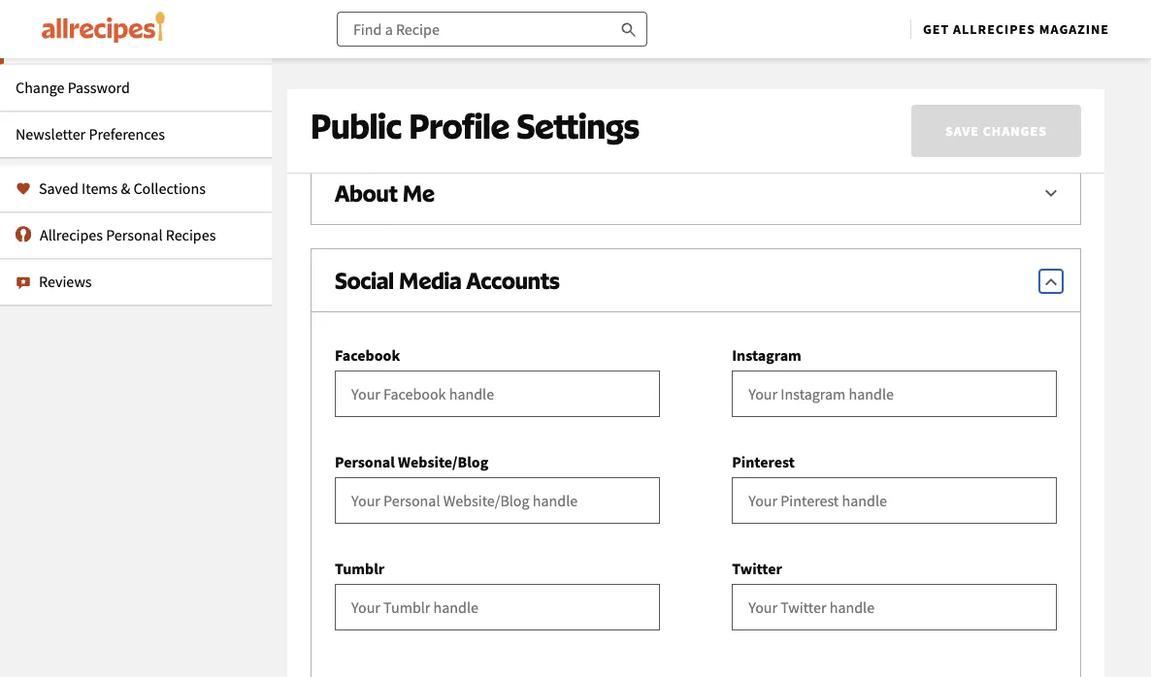 Task type: vqa. For each thing, say whether or not it's contained in the screenshot.
rightmost the caret_down IMAGE
no



Task type: locate. For each thing, give the bounding box(es) containing it.
be
[[413, 2, 428, 19]]

change
[[16, 78, 65, 98]]

0 horizontal spatial settings
[[115, 33, 171, 52]]

0 horizontal spatial public
[[19, 33, 62, 52]]

Personal Website/Blog field
[[335, 478, 660, 524]]

1 horizontal spatial having
[[803, 2, 841, 19]]

of
[[789, 2, 800, 19], [387, 85, 401, 105]]

1 vertical spatial personal
[[335, 452, 395, 472]]

reviews
[[39, 272, 92, 292]]

1 horizontal spatial personal
[[335, 452, 395, 472]]

settings
[[115, 33, 171, 52], [517, 105, 640, 147]]

of right opted
[[789, 2, 800, 19]]

1 vertical spatial public
[[311, 105, 402, 147]]

1 horizontal spatial profile
[[892, 2, 929, 19]]

chevron image
[[1040, 270, 1063, 293]]

1 vertical spatial allrecipes
[[40, 226, 103, 245]]

0 vertical spatial of
[[789, 2, 800, 19]]

of right opt
[[387, 85, 401, 105]]

Facebook field
[[335, 371, 660, 418]]

out right opted
[[767, 2, 786, 19]]

0 vertical spatial out
[[767, 2, 786, 19]]

1 horizontal spatial public
[[853, 2, 889, 19]]

2 you from the left
[[707, 2, 728, 19]]

profile inside 'opt out of having a public profile'
[[378, 109, 423, 128]]

having right opt
[[404, 85, 450, 105]]

0 vertical spatial settings
[[115, 33, 171, 52]]

0 horizontal spatial of
[[387, 85, 401, 105]]

Search text field
[[337, 12, 648, 47]]

about
[[335, 179, 398, 207]]

public up change
[[19, 33, 62, 52]]

public profile settings link
[[0, 18, 272, 65]]

1 vertical spatial settings
[[517, 105, 640, 147]]

1 vertical spatial a
[[453, 85, 462, 105]]

pinterest
[[732, 452, 795, 472]]

get
[[923, 20, 950, 38]]

0 vertical spatial profile
[[65, 33, 111, 52]]

0 horizontal spatial out
[[360, 85, 384, 105]]

1 vertical spatial out
[[360, 85, 384, 105]]

allrecipes right the get
[[954, 20, 1036, 38]]

out right opt
[[360, 85, 384, 105]]

public profile settings up me
[[311, 105, 640, 147]]

public
[[19, 33, 62, 52], [311, 105, 402, 147]]

you
[[367, 2, 388, 19], [707, 2, 728, 19]]

profile
[[65, 33, 111, 52], [409, 105, 510, 147]]

out
[[767, 2, 786, 19], [360, 85, 384, 105]]

website/blog
[[398, 452, 489, 472]]

page
[[627, 2, 654, 19]]

1 horizontal spatial profile
[[409, 105, 510, 147]]

1 horizontal spatial you
[[707, 2, 728, 19]]

profile up me
[[409, 105, 510, 147]]

0 horizontal spatial profile
[[378, 109, 423, 128]]

you left the will
[[367, 2, 388, 19]]

saved items & collections
[[39, 179, 206, 199]]

public up about
[[311, 105, 402, 147]]

public
[[853, 2, 889, 19], [332, 109, 375, 128]]

personal
[[106, 226, 163, 245], [335, 452, 395, 472]]

saved
[[39, 179, 78, 199]]

0 vertical spatial personal
[[106, 226, 163, 245]]

profile up the password
[[65, 33, 111, 52]]

personal up reviews link in the left of the page
[[106, 226, 163, 245]]

0 horizontal spatial profile
[[65, 33, 111, 52]]

public profile settings
[[19, 33, 171, 52], [311, 105, 640, 147]]

0 horizontal spatial a
[[453, 85, 462, 105]]

1 vertical spatial of
[[387, 85, 401, 105]]

Tumblr field
[[335, 585, 660, 631]]

0 vertical spatial public profile settings
[[19, 33, 171, 52]]

1 horizontal spatial out
[[767, 2, 786, 19]]

having
[[803, 2, 841, 19], [404, 85, 450, 105]]

recipes
[[166, 226, 216, 245]]

1 vertical spatial profile
[[409, 105, 510, 147]]

profile up about me
[[378, 109, 423, 128]]

1 vertical spatial profile
[[378, 109, 423, 128]]

1 you from the left
[[367, 2, 388, 19]]

reviews link
[[0, 259, 272, 305]]

a
[[844, 2, 851, 19], [453, 85, 462, 105]]

instagram
[[732, 346, 802, 365]]

you left opted
[[707, 2, 728, 19]]

see
[[472, 2, 491, 19]]

about me
[[335, 179, 435, 207]]

public profile settings up the password
[[19, 33, 171, 52]]

1 horizontal spatial public profile settings
[[311, 105, 640, 147]]

0 vertical spatial allrecipes
[[954, 20, 1036, 38]]

allrecipes
[[954, 20, 1036, 38], [40, 226, 103, 245]]

Pinterest field
[[732, 478, 1057, 524]]

1 vertical spatial public profile settings
[[311, 105, 640, 147]]

1 horizontal spatial settings
[[517, 105, 640, 147]]

personal left website/blog
[[335, 452, 395, 472]]

1 vertical spatial having
[[404, 85, 450, 105]]

1 horizontal spatial of
[[789, 2, 800, 19]]

1 vertical spatial public
[[332, 109, 375, 128]]

1 horizontal spatial public
[[311, 105, 402, 147]]

0 vertical spatial public
[[853, 2, 889, 19]]

password
[[68, 78, 130, 98]]

on
[[586, 2, 600, 19]]

magazine
[[1040, 20, 1110, 38]]

0 horizontal spatial having
[[404, 85, 450, 105]]

personal website/blog
[[335, 452, 489, 472]]

1 horizontal spatial a
[[844, 2, 851, 19]]

allrecipes up reviews
[[40, 226, 103, 245]]

0 horizontal spatial you
[[367, 2, 388, 19]]

having inside 'opt out of having a public profile'
[[404, 85, 450, 105]]

newsletter preferences link
[[0, 111, 272, 158]]

having right opted
[[803, 2, 841, 19]]

0 horizontal spatial allrecipes
[[40, 226, 103, 245]]

this
[[603, 2, 624, 19]]

profile
[[892, 2, 929, 19], [378, 109, 423, 128]]

allrecipes inside allrecipes personal recipes link
[[40, 226, 103, 245]]

social
[[335, 267, 394, 294]]

0 horizontal spatial public
[[332, 109, 375, 128]]

profile up the get
[[892, 2, 929, 19]]



Task type: describe. For each thing, give the bounding box(es) containing it.
opted
[[731, 2, 764, 19]]

will
[[391, 2, 411, 19]]

get allrecipes magazine
[[923, 20, 1110, 38]]

change password
[[16, 78, 130, 98]]

accounts
[[466, 267, 560, 294]]

0 vertical spatial having
[[803, 2, 841, 19]]

newsletter
[[16, 125, 86, 144]]

information
[[516, 2, 583, 19]]

1 horizontal spatial allrecipes
[[954, 20, 1036, 38]]

&
[[121, 179, 130, 199]]

saved items & collections link
[[0, 166, 272, 212]]

social media accounts
[[335, 267, 560, 294]]

because
[[657, 2, 704, 19]]

able
[[430, 2, 455, 19]]

0 horizontal spatial personal
[[106, 226, 163, 245]]

only you will be able to see the information on this page because you opted out of having a public profile
[[338, 2, 929, 19]]

Instagram field
[[732, 371, 1057, 418]]

the
[[494, 2, 513, 19]]

twitter
[[732, 559, 782, 579]]

opt out of having a public profile
[[332, 85, 462, 128]]

only
[[338, 2, 364, 19]]

allrecipes personal recipes link
[[0, 212, 272, 259]]

media
[[399, 267, 462, 294]]

items
[[82, 179, 118, 199]]

opt
[[332, 85, 357, 105]]

to
[[458, 2, 469, 19]]

chevron image
[[1040, 183, 1063, 206]]

get allrecipes magazine link
[[923, 20, 1110, 38]]

0 horizontal spatial public profile settings
[[19, 33, 171, 52]]

newsletter preferences
[[16, 125, 165, 144]]

0 vertical spatial public
[[19, 33, 62, 52]]

0 vertical spatial a
[[844, 2, 851, 19]]

preferences
[[89, 125, 165, 144]]

of inside 'opt out of having a public profile'
[[387, 85, 401, 105]]

change password link
[[0, 65, 272, 111]]

Twitter field
[[732, 585, 1057, 631]]

me
[[402, 179, 435, 207]]

a inside 'opt out of having a public profile'
[[453, 85, 462, 105]]

facebook
[[335, 346, 400, 365]]

public inside 'opt out of having a public profile'
[[332, 109, 375, 128]]

tumblr
[[335, 559, 385, 579]]

collections
[[133, 179, 206, 199]]

0 vertical spatial profile
[[892, 2, 929, 19]]

allrecipes personal recipes
[[40, 226, 216, 245]]

out inside 'opt out of having a public profile'
[[360, 85, 384, 105]]



